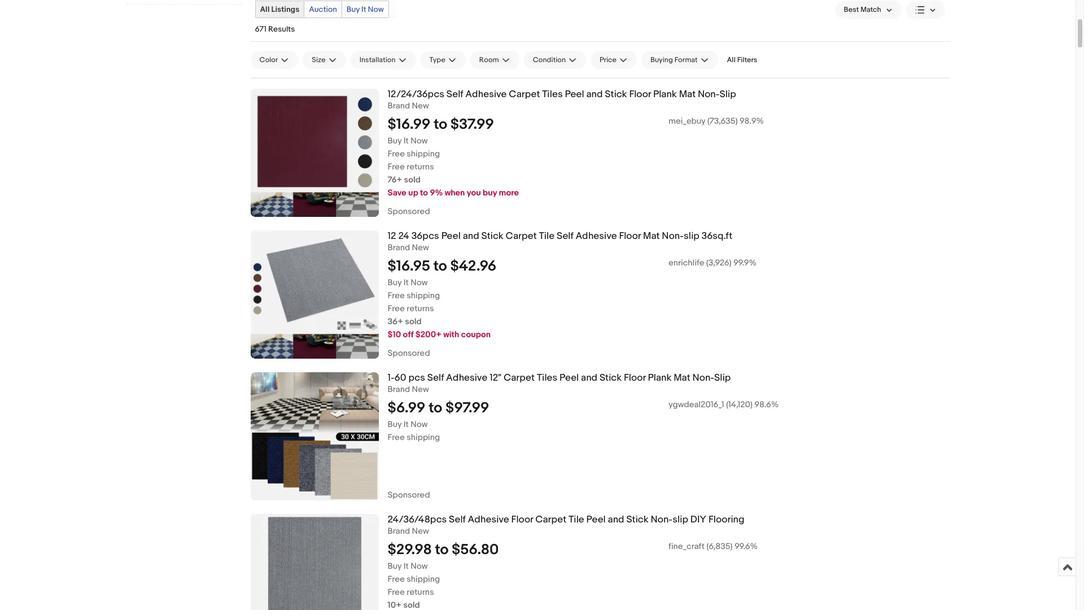 Task type: locate. For each thing, give the bounding box(es) containing it.
3 shipping from the top
[[407, 432, 440, 443]]

mat inside 12 24 36pcs peel and stick carpet tile self adhesive floor mat non-slip 36sq.ft brand new
[[643, 230, 660, 242]]

floor inside 24/36/48pcs self adhesive floor carpet tile peel and stick non-slip diy flooring brand new
[[512, 514, 534, 525]]

to right $29.98
[[435, 541, 449, 559]]

plank inside 1-60 pcs self adhesive 12" carpet tiles peel and stick floor plank mat non-slip brand new
[[648, 372, 672, 384]]

3 brand from the top
[[388, 384, 410, 395]]

0 horizontal spatial tile
[[539, 230, 555, 242]]

returns up 'up'
[[407, 161, 434, 172]]

buy
[[347, 5, 360, 14], [388, 135, 402, 146], [388, 277, 402, 288], [388, 419, 402, 430], [388, 561, 402, 572]]

new down 24/36/48pcs at the left
[[412, 526, 429, 537]]

2 sponsored from the top
[[388, 348, 430, 359]]

plank up mei_ebuy
[[654, 89, 677, 100]]

$6.99
[[388, 399, 426, 417]]

12 24 36pcs peel and stick carpet tile self adhesive floor mat non-slip 36sq.ft image
[[251, 230, 379, 359]]

new
[[412, 100, 429, 111], [412, 242, 429, 253], [412, 384, 429, 395], [412, 526, 429, 537]]

0 vertical spatial tiles
[[542, 89, 563, 100]]

and inside 1-60 pcs self adhesive 12" carpet tiles peel and stick floor plank mat non-slip brand new
[[581, 372, 598, 384]]

non- inside the 12/24/36pcs self adhesive carpet tiles peel and stick floor plank mat non-slip brand new
[[698, 89, 720, 100]]

new inside the 12/24/36pcs self adhesive carpet tiles peel and stick floor plank mat non-slip brand new
[[412, 100, 429, 111]]

now
[[368, 5, 384, 14], [411, 135, 428, 146], [411, 277, 428, 288], [411, 419, 428, 430], [411, 561, 428, 572]]

3 new from the top
[[412, 384, 429, 395]]

1 vertical spatial mat
[[643, 230, 660, 242]]

0 vertical spatial all
[[260, 5, 270, 14]]

carpet inside 12 24 36pcs peel and stick carpet tile self adhesive floor mat non-slip 36sq.ft brand new
[[506, 230, 537, 242]]

returns inside $16.95 to $42.96 buy it now free shipping free returns 36+ sold $10 off $200+ with coupon
[[407, 303, 434, 314]]

brand down 60
[[388, 384, 410, 395]]

view: list view image
[[915, 4, 936, 16]]

slip up ygwdeal2016_1 (14,120) 98.6%
[[715, 372, 731, 384]]

carpet inside 1-60 pcs self adhesive 12" carpet tiles peel and stick floor plank mat non-slip brand new
[[504, 372, 535, 384]]

now inside '$6.99 to $97.99 buy it now free shipping'
[[411, 419, 428, 430]]

4 shipping from the top
[[407, 574, 440, 585]]

adhesive inside 1-60 pcs self adhesive 12" carpet tiles peel and stick floor plank mat non-slip brand new
[[446, 372, 488, 384]]

now down $29.98
[[411, 561, 428, 572]]

it down the $16.95
[[404, 277, 409, 288]]

type
[[430, 55, 446, 64]]

to inside '$6.99 to $97.99 buy it now free shipping'
[[429, 399, 442, 417]]

0 vertical spatial sold
[[404, 174, 421, 185]]

it down $6.99
[[404, 419, 409, 430]]

4 brand from the top
[[388, 526, 410, 537]]

and inside 12 24 36pcs peel and stick carpet tile self adhesive floor mat non-slip 36sq.ft brand new
[[463, 230, 479, 242]]

tiles down condition dropdown button
[[542, 89, 563, 100]]

price
[[600, 55, 617, 64]]

36pcs
[[412, 230, 439, 242]]

sold for $16.95
[[405, 316, 422, 327]]

mat inside the 12/24/36pcs self adhesive carpet tiles peel and stick floor plank mat non-slip brand new
[[679, 89, 696, 100]]

non- up enrichlife at the right top
[[662, 230, 684, 242]]

1 vertical spatial plank
[[648, 372, 672, 384]]

non- up ygwdeal2016_1
[[693, 372, 715, 384]]

non- up 'fine_craft'
[[651, 514, 673, 525]]

2 brand from the top
[[388, 242, 410, 253]]

0 vertical spatial sponsored
[[388, 206, 430, 217]]

to right $16.99
[[434, 116, 447, 133]]

0 vertical spatial mat
[[679, 89, 696, 100]]

match
[[861, 5, 882, 14]]

it inside $16.99 to $37.99 buy it now free shipping free returns 76+ sold save up to 9% when you buy more
[[404, 135, 409, 146]]

slip inside 1-60 pcs self adhesive 12" carpet tiles peel and stick floor plank mat non-slip brand new
[[715, 372, 731, 384]]

shipping down $6.99
[[407, 432, 440, 443]]

1-60 pcs self adhesive 12" carpet tiles peel and stick floor plank mat non-slip image
[[251, 372, 379, 501]]

buy down the $16.95
[[388, 277, 402, 288]]

1 sponsored from the top
[[388, 206, 430, 217]]

up
[[409, 187, 418, 198]]

0 vertical spatial returns
[[407, 161, 434, 172]]

non- inside 1-60 pcs self adhesive 12" carpet tiles peel and stick floor plank mat non-slip brand new
[[693, 372, 715, 384]]

shipping down $16.99
[[407, 148, 440, 159]]

all for all listings
[[260, 5, 270, 14]]

now down the $16.95
[[411, 277, 428, 288]]

new down 12/24/36pcs
[[412, 100, 429, 111]]

to inside $16.95 to $42.96 buy it now free shipping free returns 36+ sold $10 off $200+ with coupon
[[434, 257, 447, 275]]

0 vertical spatial slip
[[684, 230, 700, 242]]

2 returns from the top
[[407, 303, 434, 314]]

size button
[[303, 51, 346, 69]]

all up 671
[[260, 5, 270, 14]]

now for $29.98
[[411, 561, 428, 572]]

new down "pcs"
[[412, 384, 429, 395]]

and
[[587, 89, 603, 100], [463, 230, 479, 242], [581, 372, 598, 384], [608, 514, 625, 525]]

brand up $29.98
[[388, 526, 410, 537]]

plank up ygwdeal2016_1
[[648, 372, 672, 384]]

2 vertical spatial returns
[[407, 587, 434, 598]]

3 returns from the top
[[407, 587, 434, 598]]

2 free from the top
[[388, 161, 405, 172]]

1 new from the top
[[412, 100, 429, 111]]

to inside $29.98 to $56.80 buy it now free shipping free returns
[[435, 541, 449, 559]]

buying
[[651, 55, 673, 64]]

all for all filters
[[727, 55, 736, 64]]

3 sponsored from the top
[[388, 490, 430, 501]]

sponsored for $16.99
[[388, 206, 430, 217]]

5 free from the top
[[388, 432, 405, 443]]

self
[[447, 89, 464, 100], [557, 230, 574, 242], [427, 372, 444, 384], [449, 514, 466, 525]]

plank inside the 12/24/36pcs self adhesive carpet tiles peel and stick floor plank mat non-slip brand new
[[654, 89, 677, 100]]

2 vertical spatial mat
[[674, 372, 691, 384]]

sponsored down 'up'
[[388, 206, 430, 217]]

1 horizontal spatial all
[[727, 55, 736, 64]]

floor inside the 12/24/36pcs self adhesive carpet tiles peel and stick floor plank mat non-slip brand new
[[630, 89, 651, 100]]

now inside $29.98 to $56.80 buy it now free shipping free returns
[[411, 561, 428, 572]]

new inside 12 24 36pcs peel and stick carpet tile self adhesive floor mat non-slip 36sq.ft brand new
[[412, 242, 429, 253]]

1 returns from the top
[[407, 161, 434, 172]]

shipping for $16.99
[[407, 148, 440, 159]]

shipping inside '$6.99 to $97.99 buy it now free shipping'
[[407, 432, 440, 443]]

2 new from the top
[[412, 242, 429, 253]]

1 brand from the top
[[388, 100, 410, 111]]

floor
[[630, 89, 651, 100], [619, 230, 641, 242], [624, 372, 646, 384], [512, 514, 534, 525]]

slip inside 12 24 36pcs peel and stick carpet tile self adhesive floor mat non-slip 36sq.ft brand new
[[684, 230, 700, 242]]

sold inside $16.95 to $42.96 buy it now free shipping free returns 36+ sold $10 off $200+ with coupon
[[405, 316, 422, 327]]

671
[[255, 24, 267, 34]]

sponsored up 24/36/48pcs at the left
[[388, 490, 430, 501]]

sold
[[404, 174, 421, 185], [405, 316, 422, 327]]

best
[[844, 5, 859, 14]]

to for $16.95
[[434, 257, 447, 275]]

brand down 12/24/36pcs
[[388, 100, 410, 111]]

0 vertical spatial plank
[[654, 89, 677, 100]]

flooring
[[709, 514, 745, 525]]

it down $16.99
[[404, 135, 409, 146]]

0 horizontal spatial all
[[260, 5, 270, 14]]

all left filters
[[727, 55, 736, 64]]

peel inside the 12/24/36pcs self adhesive carpet tiles peel and stick floor plank mat non-slip brand new
[[565, 89, 585, 100]]

1 vertical spatial returns
[[407, 303, 434, 314]]

buy inside $16.99 to $37.99 buy it now free shipping free returns 76+ sold save up to 9% when you buy more
[[388, 135, 402, 146]]

tiles right 12" on the left
[[537, 372, 558, 384]]

all
[[260, 5, 270, 14], [727, 55, 736, 64]]

2 shipping from the top
[[407, 290, 440, 301]]

buy down $6.99
[[388, 419, 402, 430]]

buy inside $16.95 to $42.96 buy it now free shipping free returns 36+ sold $10 off $200+ with coupon
[[388, 277, 402, 288]]

24/36/48pcs self adhesive floor carpet tile peel and stick non-slip diy flooring link
[[388, 514, 950, 526]]

2 vertical spatial sponsored
[[388, 490, 430, 501]]

condition
[[533, 55, 566, 64]]

shipping
[[407, 148, 440, 159], [407, 290, 440, 301], [407, 432, 440, 443], [407, 574, 440, 585]]

mat
[[679, 89, 696, 100], [643, 230, 660, 242], [674, 372, 691, 384]]

shipping down the $16.95
[[407, 290, 440, 301]]

sold for $16.99
[[404, 174, 421, 185]]

buy down $29.98
[[388, 561, 402, 572]]

stick
[[605, 89, 627, 100], [482, 230, 504, 242], [600, 372, 622, 384], [627, 514, 649, 525]]

shipping inside $16.99 to $37.99 buy it now free shipping free returns 76+ sold save up to 9% when you buy more
[[407, 148, 440, 159]]

new down 36pcs
[[412, 242, 429, 253]]

sold up off
[[405, 316, 422, 327]]

tiles
[[542, 89, 563, 100], [537, 372, 558, 384]]

plank
[[654, 89, 677, 100], [648, 372, 672, 384]]

returns
[[407, 161, 434, 172], [407, 303, 434, 314], [407, 587, 434, 598]]

size
[[312, 55, 326, 64]]

returns for $16.95
[[407, 303, 434, 314]]

slip
[[720, 89, 737, 100], [715, 372, 731, 384]]

shipping inside $16.95 to $42.96 buy it now free shipping free returns 36+ sold $10 off $200+ with coupon
[[407, 290, 440, 301]]

non- up mei_ebuy (73,635) 98.9%
[[698, 89, 720, 100]]

tiles inside 1-60 pcs self adhesive 12" carpet tiles peel and stick floor plank mat non-slip brand new
[[537, 372, 558, 384]]

slip left diy
[[673, 514, 689, 525]]

slip up '(73,635)'
[[720, 89, 737, 100]]

76+
[[388, 174, 402, 185]]

it inside '$6.99 to $97.99 buy it now free shipping'
[[404, 419, 409, 430]]

new inside 1-60 pcs self adhesive 12" carpet tiles peel and stick floor plank mat non-slip brand new
[[412, 384, 429, 395]]

returns down $29.98
[[407, 587, 434, 598]]

1 vertical spatial sold
[[405, 316, 422, 327]]

now for $16.95
[[411, 277, 428, 288]]

brand inside 12 24 36pcs peel and stick carpet tile self adhesive floor mat non-slip 36sq.ft brand new
[[388, 242, 410, 253]]

(14,120)
[[726, 399, 753, 410]]

self inside 1-60 pcs self adhesive 12" carpet tiles peel and stick floor plank mat non-slip brand new
[[427, 372, 444, 384]]

now inside $16.95 to $42.96 buy it now free shipping free returns 36+ sold $10 off $200+ with coupon
[[411, 277, 428, 288]]

buying format
[[651, 55, 698, 64]]

shipping inside $29.98 to $56.80 buy it now free shipping free returns
[[407, 574, 440, 585]]

1 vertical spatial slip
[[673, 514, 689, 525]]

1 vertical spatial slip
[[715, 372, 731, 384]]

fine_craft
[[669, 541, 705, 552]]

1 vertical spatial tile
[[569, 514, 585, 525]]

to right the $16.95
[[434, 257, 447, 275]]

coupon
[[461, 329, 491, 340]]

floor inside 12 24 36pcs peel and stick carpet tile self adhesive floor mat non-slip 36sq.ft brand new
[[619, 230, 641, 242]]

carpet
[[509, 89, 540, 100], [506, 230, 537, 242], [504, 372, 535, 384], [536, 514, 567, 525]]

to right $6.99
[[429, 399, 442, 417]]

brand down 24
[[388, 242, 410, 253]]

fine_craft (6,835) 99.6%
[[669, 541, 758, 552]]

mei_ebuy
[[669, 116, 706, 126]]

1-60 pcs self adhesive 12" carpet tiles peel and stick floor plank mat non-slip brand new
[[388, 372, 731, 395]]

now down $6.99
[[411, 419, 428, 430]]

installation
[[360, 55, 396, 64]]

shipping down $29.98
[[407, 574, 440, 585]]

98.9%
[[740, 116, 764, 126]]

1 vertical spatial tiles
[[537, 372, 558, 384]]

returns up the $200+
[[407, 303, 434, 314]]

1 vertical spatial sponsored
[[388, 348, 430, 359]]

ygwdeal2016_1
[[669, 399, 725, 410]]

stick inside 1-60 pcs self adhesive 12" carpet tiles peel and stick floor plank mat non-slip brand new
[[600, 372, 622, 384]]

it inside $16.95 to $42.96 buy it now free shipping free returns 36+ sold $10 off $200+ with coupon
[[404, 277, 409, 288]]

$56.80
[[452, 541, 499, 559]]

0 vertical spatial slip
[[720, 89, 737, 100]]

12 24 36pcs peel and stick carpet tile self adhesive floor mat non-slip 36sq.ft link
[[388, 230, 950, 242]]

all inside button
[[727, 55, 736, 64]]

sold up 'up'
[[404, 174, 421, 185]]

12/24/36pcs self adhesive carpet tiles peel and stick floor plank mat non-slip image
[[251, 89, 379, 217]]

4 new from the top
[[412, 526, 429, 537]]

sponsored
[[388, 206, 430, 217], [388, 348, 430, 359], [388, 490, 430, 501]]

1 horizontal spatial tile
[[569, 514, 585, 525]]

now inside $16.99 to $37.99 buy it now free shipping free returns 76+ sold save up to 9% when you buy more
[[411, 135, 428, 146]]

best match
[[844, 5, 882, 14]]

slip left the 36sq.ft
[[684, 230, 700, 242]]

buy
[[483, 187, 497, 198]]

non- inside 24/36/48pcs self adhesive floor carpet tile peel and stick non-slip diy flooring brand new
[[651, 514, 673, 525]]

buy inside $29.98 to $56.80 buy it now free shipping free returns
[[388, 561, 402, 572]]

ygwdeal2016_1 (14,120) 98.6%
[[669, 399, 779, 410]]

3 free from the top
[[388, 290, 405, 301]]

free
[[388, 148, 405, 159], [388, 161, 405, 172], [388, 290, 405, 301], [388, 303, 405, 314], [388, 432, 405, 443], [388, 574, 405, 585], [388, 587, 405, 598]]

to
[[434, 116, 447, 133], [420, 187, 428, 198], [434, 257, 447, 275], [429, 399, 442, 417], [435, 541, 449, 559]]

all listings
[[260, 5, 300, 14]]

0 vertical spatial tile
[[539, 230, 555, 242]]

sponsored down off
[[388, 348, 430, 359]]

it for $6.99
[[404, 419, 409, 430]]

peel
[[565, 89, 585, 100], [442, 230, 461, 242], [560, 372, 579, 384], [587, 514, 606, 525]]

it down $29.98
[[404, 561, 409, 572]]

buy it now link
[[342, 1, 389, 18]]

671 results
[[255, 24, 295, 34]]

it for $29.98
[[404, 561, 409, 572]]

tile
[[539, 230, 555, 242], [569, 514, 585, 525]]

now for $16.99
[[411, 135, 428, 146]]

returns inside $29.98 to $56.80 buy it now free shipping free returns
[[407, 587, 434, 598]]

it inside $29.98 to $56.80 buy it now free shipping free returns
[[404, 561, 409, 572]]

buy for $6.99
[[388, 419, 402, 430]]

(73,635)
[[708, 116, 738, 126]]

stick inside 24/36/48pcs self adhesive floor carpet tile peel and stick non-slip diy flooring brand new
[[627, 514, 649, 525]]

buy down $16.99
[[388, 135, 402, 146]]

buy inside '$6.99 to $97.99 buy it now free shipping'
[[388, 419, 402, 430]]

1 vertical spatial all
[[727, 55, 736, 64]]

slip
[[684, 230, 700, 242], [673, 514, 689, 525]]

returns inside $16.99 to $37.99 buy it now free shipping free returns 76+ sold save up to 9% when you buy more
[[407, 161, 434, 172]]

you
[[467, 187, 481, 198]]

sold inside $16.99 to $37.99 buy it now free shipping free returns 76+ sold save up to 9% when you buy more
[[404, 174, 421, 185]]

free inside '$6.99 to $97.99 buy it now free shipping'
[[388, 432, 405, 443]]

self inside 12 24 36pcs peel and stick carpet tile self adhesive floor mat non-slip 36sq.ft brand new
[[557, 230, 574, 242]]

room button
[[471, 51, 520, 69]]

now down $16.99
[[411, 135, 428, 146]]

1 shipping from the top
[[407, 148, 440, 159]]

7 free from the top
[[388, 587, 405, 598]]



Task type: describe. For each thing, give the bounding box(es) containing it.
$10
[[388, 329, 401, 340]]

to for $6.99
[[429, 399, 442, 417]]

tile inside 24/36/48pcs self adhesive floor carpet tile peel and stick non-slip diy flooring brand new
[[569, 514, 585, 525]]

24/36/48pcs self adhesive floor carpet tile peel and stick non-slip diy flooring brand new
[[388, 514, 745, 537]]

it right auction link on the top left
[[362, 5, 366, 14]]

36+
[[388, 316, 403, 327]]

price button
[[591, 51, 637, 69]]

installation button
[[351, 51, 416, 69]]

$42.96
[[450, 257, 497, 275]]

type button
[[421, 51, 466, 69]]

buy for $16.99
[[388, 135, 402, 146]]

condition button
[[524, 51, 586, 69]]

now up installation
[[368, 5, 384, 14]]

sponsored for $16.95
[[388, 348, 430, 359]]

6 free from the top
[[388, 574, 405, 585]]

tile inside 12 24 36pcs peel and stick carpet tile self adhesive floor mat non-slip 36sq.ft brand new
[[539, 230, 555, 242]]

returns for $16.99
[[407, 161, 434, 172]]

12"
[[490, 372, 502, 384]]

brand inside the 12/24/36pcs self adhesive carpet tiles peel and stick floor plank mat non-slip brand new
[[388, 100, 410, 111]]

slip inside the 12/24/36pcs self adhesive carpet tiles peel and stick floor plank mat non-slip brand new
[[720, 89, 737, 100]]

floor inside 1-60 pcs self adhesive 12" carpet tiles peel and stick floor plank mat non-slip brand new
[[624, 372, 646, 384]]

9%
[[430, 187, 443, 198]]

buy for $16.95
[[388, 277, 402, 288]]

carpet inside 24/36/48pcs self adhesive floor carpet tile peel and stick non-slip diy flooring brand new
[[536, 514, 567, 525]]

save
[[388, 187, 407, 198]]

off
[[403, 329, 414, 340]]

1-
[[388, 372, 395, 384]]

buy it now
[[347, 5, 384, 14]]

more
[[499, 187, 519, 198]]

1-60 pcs self adhesive 12" carpet tiles peel and stick floor plank mat non-slip link
[[388, 372, 950, 384]]

$97.99
[[446, 399, 489, 417]]

shipping for $29.98
[[407, 574, 440, 585]]

99.6%
[[735, 541, 758, 552]]

enrichlife (3,926) 99.9%
[[669, 257, 757, 268]]

brand inside 24/36/48pcs self adhesive floor carpet tile peel and stick non-slip diy flooring brand new
[[388, 526, 410, 537]]

to right 'up'
[[420, 187, 428, 198]]

mat inside 1-60 pcs self adhesive 12" carpet tiles peel and stick floor plank mat non-slip brand new
[[674, 372, 691, 384]]

brand inside 1-60 pcs self adhesive 12" carpet tiles peel and stick floor plank mat non-slip brand new
[[388, 384, 410, 395]]

$16.95
[[388, 257, 430, 275]]

auction link
[[305, 1, 342, 18]]

99.9%
[[734, 257, 757, 268]]

4 free from the top
[[388, 303, 405, 314]]

98.6%
[[755, 399, 779, 410]]

color
[[260, 55, 278, 64]]

and inside 24/36/48pcs self adhesive floor carpet tile peel and stick non-slip diy flooring brand new
[[608, 514, 625, 525]]

filters
[[738, 55, 758, 64]]

best match button
[[835, 1, 902, 19]]

diy
[[691, 514, 707, 525]]

36sq.ft
[[702, 230, 733, 242]]

mei_ebuy (73,635) 98.9%
[[669, 116, 764, 126]]

$16.99
[[388, 116, 431, 133]]

buy right auction link on the top left
[[347, 5, 360, 14]]

to for $16.99
[[434, 116, 447, 133]]

new inside 24/36/48pcs self adhesive floor carpet tile peel and stick non-slip diy flooring brand new
[[412, 526, 429, 537]]

adhesive inside 12 24 36pcs peel and stick carpet tile self adhesive floor mat non-slip 36sq.ft brand new
[[576, 230, 617, 242]]

peel inside 1-60 pcs self adhesive 12" carpet tiles peel and stick floor plank mat non-slip brand new
[[560, 372, 579, 384]]

it for $16.99
[[404, 135, 409, 146]]

12 24 36pcs peel and stick carpet tile self adhesive floor mat non-slip 36sq.ft brand new
[[388, 230, 733, 253]]

pcs
[[409, 372, 425, 384]]

listings
[[271, 5, 300, 14]]

$6.99 to $97.99 buy it now free shipping
[[388, 399, 489, 443]]

$200+
[[416, 329, 442, 340]]

self inside 24/36/48pcs self adhesive floor carpet tile peel and stick non-slip diy flooring brand new
[[449, 514, 466, 525]]

1 free from the top
[[388, 148, 405, 159]]

now for $6.99
[[411, 419, 428, 430]]

with
[[444, 329, 460, 340]]

peel inside 24/36/48pcs self adhesive floor carpet tile peel and stick non-slip diy flooring brand new
[[587, 514, 606, 525]]

12/24/36pcs self adhesive carpet tiles peel and stick floor plank mat non-slip link
[[388, 89, 950, 100]]

format
[[675, 55, 698, 64]]

$29.98
[[388, 541, 432, 559]]

auction
[[309, 5, 337, 14]]

12/24/36pcs self adhesive carpet tiles peel and stick floor plank mat non-slip brand new
[[388, 89, 737, 111]]

and inside the 12/24/36pcs self adhesive carpet tiles peel and stick floor plank mat non-slip brand new
[[587, 89, 603, 100]]

$16.99 to $37.99 buy it now free shipping free returns 76+ sold save up to 9% when you buy more
[[388, 116, 519, 198]]

to for $29.98
[[435, 541, 449, 559]]

stick inside the 12/24/36pcs self adhesive carpet tiles peel and stick floor plank mat non-slip brand new
[[605, 89, 627, 100]]

tiles inside the 12/24/36pcs self adhesive carpet tiles peel and stick floor plank mat non-slip brand new
[[542, 89, 563, 100]]

adhesive inside 24/36/48pcs self adhesive floor carpet tile peel and stick non-slip diy flooring brand new
[[468, 514, 509, 525]]

24/36/48pcs self adhesive floor carpet tile peel and stick non-slip diy flooring image
[[251, 514, 379, 610]]

non- inside 12 24 36pcs peel and stick carpet tile self adhesive floor mat non-slip 36sq.ft brand new
[[662, 230, 684, 242]]

it for $16.95
[[404, 277, 409, 288]]

(3,926)
[[707, 257, 732, 268]]

$29.98 to $56.80 buy it now free shipping free returns
[[388, 541, 499, 598]]

$37.99
[[451, 116, 494, 133]]

peel inside 12 24 36pcs peel and stick carpet tile self adhesive floor mat non-slip 36sq.ft brand new
[[442, 230, 461, 242]]

stick inside 12 24 36pcs peel and stick carpet tile self adhesive floor mat non-slip 36sq.ft brand new
[[482, 230, 504, 242]]

slip inside 24/36/48pcs self adhesive floor carpet tile peel and stick non-slip diy flooring brand new
[[673, 514, 689, 525]]

12/24/36pcs
[[388, 89, 445, 100]]

buy for $29.98
[[388, 561, 402, 572]]

self inside the 12/24/36pcs self adhesive carpet tiles peel and stick floor plank mat non-slip brand new
[[447, 89, 464, 100]]

results
[[268, 24, 295, 34]]

room
[[480, 55, 499, 64]]

all filters
[[727, 55, 758, 64]]

$16.95 to $42.96 buy it now free shipping free returns 36+ sold $10 off $200+ with coupon
[[388, 257, 497, 340]]

all listings link
[[256, 1, 304, 18]]

24
[[399, 230, 410, 242]]

color button
[[251, 51, 298, 69]]

adhesive inside the 12/24/36pcs self adhesive carpet tiles peel and stick floor plank mat non-slip brand new
[[466, 89, 507, 100]]

when
[[445, 187, 465, 198]]

all filters button
[[723, 51, 762, 69]]

(6,835)
[[707, 541, 733, 552]]

buying format button
[[642, 51, 718, 69]]

24/36/48pcs
[[388, 514, 447, 525]]

60
[[395, 372, 407, 384]]

carpet inside the 12/24/36pcs self adhesive carpet tiles peel and stick floor plank mat non-slip brand new
[[509, 89, 540, 100]]

shipping for $6.99
[[407, 432, 440, 443]]

shipping for $16.95
[[407, 290, 440, 301]]

enrichlife
[[669, 257, 705, 268]]

12
[[388, 230, 396, 242]]



Task type: vqa. For each thing, say whether or not it's contained in the screenshot.
now
yes



